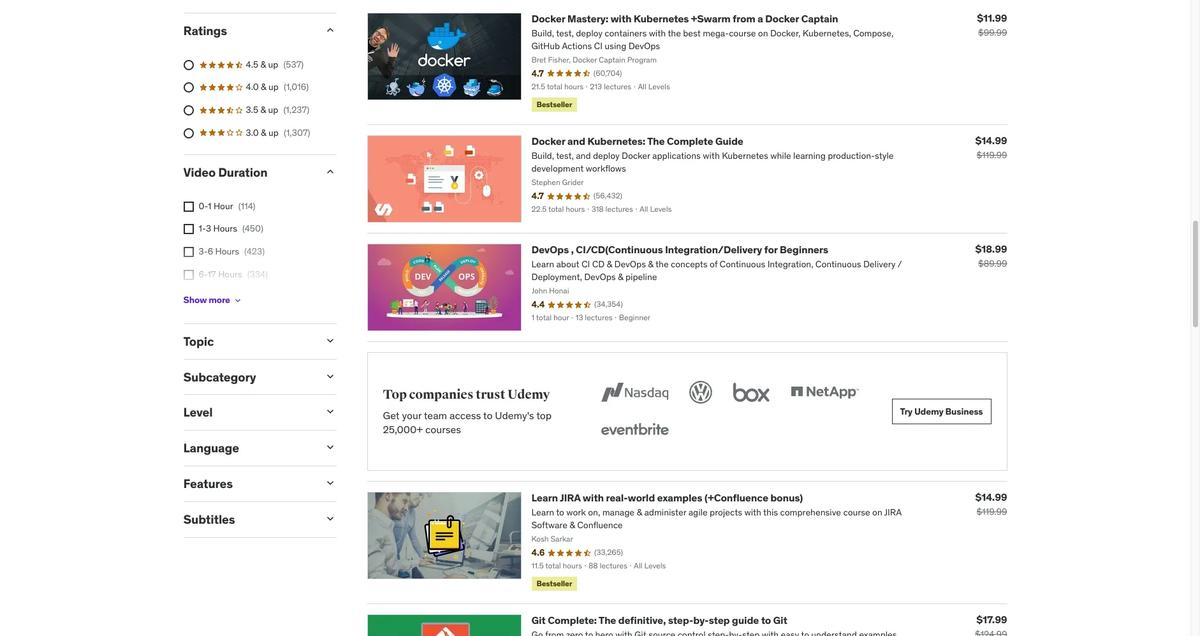 Task type: describe. For each thing, give the bounding box(es) containing it.
xsmall image
[[183, 247, 194, 257]]

netapp image
[[788, 378, 862, 406]]

$14.99 $119.99 for learn jira with real-world examples (+confluence bonus)
[[976, 491, 1008, 517]]

$18.99 $89.99
[[976, 242, 1008, 269]]

(114)
[[238, 200, 256, 212]]

small image for ratings
[[324, 24, 337, 36]]

4.5 & up (537)
[[246, 59, 304, 70]]

1 vertical spatial the
[[599, 614, 616, 627]]

try
[[901, 406, 913, 417]]

udemy's
[[495, 409, 534, 421]]

devops
[[532, 243, 569, 256]]

4.0 & up (1,016)
[[246, 81, 309, 93]]

docker and kubernetes: the complete guide
[[532, 135, 744, 147]]

hours right 17+ at the left top of the page
[[215, 291, 239, 303]]

video
[[183, 165, 216, 180]]

git complete: the definitive, step-by-step guide to git
[[532, 614, 788, 627]]

by-
[[694, 614, 709, 627]]

$119.99 for learn jira with real-world examples (+confluence bonus)
[[977, 506, 1008, 517]]

learn
[[532, 491, 558, 504]]

udemy inside top companies trust udemy get your team access to udemy's top 25,000+ courses
[[508, 387, 550, 402]]

more
[[209, 294, 230, 306]]

topic button
[[183, 334, 314, 349]]

(1,016)
[[284, 81, 309, 93]]

xsmall image for 0-
[[183, 202, 194, 212]]

17+
[[199, 291, 213, 303]]

guide
[[732, 614, 759, 627]]

2 git from the left
[[774, 614, 788, 627]]

courses
[[426, 423, 461, 436]]

top
[[383, 387, 407, 402]]

(1,237)
[[284, 104, 310, 115]]

small image for features
[[324, 477, 337, 489]]

volkswagen image
[[687, 378, 715, 406]]

up for 3.0 & up
[[269, 127, 279, 138]]

kubernetes
[[634, 12, 689, 25]]

complete:
[[548, 614, 597, 627]]

docker for docker mastery: with kubernetes +swarm from a docker captain
[[532, 12, 566, 25]]

17+ hours
[[199, 291, 239, 303]]

& for 4.0
[[261, 81, 266, 93]]

6-
[[199, 268, 208, 280]]

with for mastery:
[[611, 12, 632, 25]]

1
[[208, 200, 212, 212]]

nasdaq image
[[598, 378, 671, 406]]

learn jira with real-world examples (+confluence bonus)
[[532, 491, 803, 504]]

beginners
[[780, 243, 829, 256]]

with for jira
[[583, 491, 604, 504]]

and
[[568, 135, 586, 147]]

to for udemy
[[483, 409, 493, 421]]

for
[[765, 243, 778, 256]]

& for 3.5
[[261, 104, 266, 115]]

devops , ci/cd(continuous integration/delivery for beginners
[[532, 243, 829, 256]]

real-
[[606, 491, 628, 504]]

$14.99 for learn jira with real-world examples (+confluence bonus)
[[976, 491, 1008, 503]]

up for 4.0 & up
[[269, 81, 279, 93]]

4.0
[[246, 81, 259, 93]]

a
[[758, 12, 763, 25]]

try udemy business link
[[892, 399, 992, 424]]

$11.99
[[977, 11, 1008, 24]]

learn jira with real-world examples (+confluence bonus) link
[[532, 491, 803, 504]]

your
[[402, 409, 422, 421]]

up for 4.5 & up
[[268, 59, 278, 70]]

integration/delivery
[[665, 243, 763, 256]]

0-1 hour (114)
[[199, 200, 256, 212]]

ratings button
[[183, 23, 314, 38]]

subcategory
[[183, 369, 256, 384]]

world
[[628, 491, 655, 504]]

docker for docker and kubernetes: the complete guide
[[532, 135, 566, 147]]

ci/cd(continuous
[[576, 243, 663, 256]]

eventbrite image
[[598, 417, 671, 445]]

video duration button
[[183, 165, 314, 180]]

+swarm
[[691, 12, 731, 25]]

1 git from the left
[[532, 614, 546, 627]]

1 vertical spatial udemy
[[915, 406, 944, 417]]

small image for language
[[324, 441, 337, 454]]

& for 4.5
[[261, 59, 266, 70]]

xsmall image for 1-
[[183, 224, 194, 234]]

show
[[183, 294, 207, 306]]

companies
[[409, 387, 474, 402]]

6-17 hours (334)
[[199, 268, 268, 280]]

get
[[383, 409, 400, 421]]

topic
[[183, 334, 214, 349]]

4.5
[[246, 59, 258, 70]]

3.5
[[246, 104, 258, 115]]

from
[[733, 12, 756, 25]]

hours for 6-17 hours
[[218, 268, 242, 280]]



Task type: vqa. For each thing, say whether or not it's contained in the screenshot.
kubernetes:
yes



Task type: locate. For each thing, give the bounding box(es) containing it.
hour
[[214, 200, 233, 212]]

& right 3.0
[[261, 127, 266, 138]]

$99.99
[[979, 27, 1008, 38]]

1 horizontal spatial to
[[762, 614, 771, 627]]

up left (537)
[[268, 59, 278, 70]]

up for 3.5 & up
[[268, 104, 278, 115]]

0 horizontal spatial with
[[583, 491, 604, 504]]

0 vertical spatial $119.99
[[977, 149, 1008, 161]]

1 $14.99 $119.99 from the top
[[976, 134, 1008, 161]]

0 vertical spatial $14.99
[[976, 134, 1008, 147]]

duration
[[218, 165, 268, 180]]

the left definitive,
[[599, 614, 616, 627]]

0 horizontal spatial to
[[483, 409, 493, 421]]

& for 3.0
[[261, 127, 266, 138]]

step-
[[668, 614, 694, 627]]

$119.99
[[977, 149, 1008, 161], [977, 506, 1008, 517]]

(423)
[[244, 246, 265, 257]]

& right 4.5
[[261, 59, 266, 70]]

1 vertical spatial $14.99
[[976, 491, 1008, 503]]

docker and kubernetes: the complete guide link
[[532, 135, 744, 147]]

2 vertical spatial small image
[[324, 441, 337, 454]]

25,000+
[[383, 423, 423, 436]]

3-
[[199, 246, 208, 257]]

access
[[450, 409, 481, 421]]

1 horizontal spatial the
[[648, 135, 665, 147]]

5 small image from the top
[[324, 512, 337, 525]]

&
[[261, 59, 266, 70], [261, 81, 266, 93], [261, 104, 266, 115], [261, 127, 266, 138]]

(1,307)
[[284, 127, 310, 138]]

up right 3.0
[[269, 127, 279, 138]]

2 $14.99 from the top
[[976, 491, 1008, 503]]

1 $119.99 from the top
[[977, 149, 1008, 161]]

kubernetes:
[[588, 135, 646, 147]]

1 vertical spatial $14.99 $119.99
[[976, 491, 1008, 517]]

mastery:
[[568, 12, 609, 25]]

definitive,
[[619, 614, 666, 627]]

& right 3.5 on the top
[[261, 104, 266, 115]]

hours for 3-6 hours
[[215, 246, 239, 257]]

guide
[[716, 135, 744, 147]]

hours right 6
[[215, 246, 239, 257]]

& right 4.0 on the top left
[[261, 81, 266, 93]]

small image for level
[[324, 405, 337, 418]]

box image
[[730, 378, 773, 406]]

0 horizontal spatial the
[[599, 614, 616, 627]]

1 horizontal spatial udemy
[[915, 406, 944, 417]]

devops , ci/cd(continuous integration/delivery for beginners link
[[532, 243, 829, 256]]

jira
[[560, 491, 581, 504]]

(334)
[[247, 268, 268, 280]]

language
[[183, 440, 239, 456]]

top companies trust udemy get your team access to udemy's top 25,000+ courses
[[383, 387, 552, 436]]

2 $14.99 $119.99 from the top
[[976, 491, 1008, 517]]

xsmall image right more
[[233, 295, 243, 306]]

0 vertical spatial with
[[611, 12, 632, 25]]

to down trust at the bottom of page
[[483, 409, 493, 421]]

1 horizontal spatial git
[[774, 614, 788, 627]]

3 small image from the top
[[324, 441, 337, 454]]

xsmall image
[[183, 202, 194, 212], [183, 224, 194, 234], [183, 270, 194, 280], [233, 295, 243, 306]]

with right jira
[[583, 491, 604, 504]]

4 small image from the top
[[324, 477, 337, 489]]

$14.99 for docker and kubernetes: the complete guide
[[976, 134, 1008, 147]]

up right 3.5 on the top
[[268, 104, 278, 115]]

0 vertical spatial udemy
[[508, 387, 550, 402]]

with right mastery: on the top of page
[[611, 12, 632, 25]]

xsmall image left 6-
[[183, 270, 194, 280]]

small image for topic
[[324, 334, 337, 347]]

level button
[[183, 405, 314, 420]]

2 $119.99 from the top
[[977, 506, 1008, 517]]

hours for 1-3 hours
[[213, 223, 237, 234]]

$119.99 for docker and kubernetes: the complete guide
[[977, 149, 1008, 161]]

top
[[537, 409, 552, 421]]

subcategory button
[[183, 369, 314, 384]]

subtitles
[[183, 512, 235, 527]]

subtitles button
[[183, 512, 314, 527]]

(+confluence
[[705, 491, 769, 504]]

hours right 17
[[218, 268, 242, 280]]

2 small image from the top
[[324, 370, 337, 383]]

docker
[[532, 12, 566, 25], [766, 12, 799, 25], [532, 135, 566, 147]]

0-
[[199, 200, 208, 212]]

the left complete at the right top of the page
[[648, 135, 665, 147]]

language button
[[183, 440, 314, 456]]

xsmall image left 0-
[[183, 202, 194, 212]]

udemy right the 'try'
[[915, 406, 944, 417]]

docker mastery: with kubernetes +swarm from a docker captain link
[[532, 12, 839, 25]]

3-6 hours (423)
[[199, 246, 265, 257]]

2 small image from the top
[[324, 334, 337, 347]]

git
[[532, 614, 546, 627], [774, 614, 788, 627]]

video duration
[[183, 165, 268, 180]]

(450)
[[242, 223, 263, 234]]

features button
[[183, 476, 314, 491]]

3.0 & up (1,307)
[[246, 127, 310, 138]]

$14.99 $119.99 for docker and kubernetes: the complete guide
[[976, 134, 1008, 161]]

1-3 hours (450)
[[199, 223, 263, 234]]

show more
[[183, 294, 230, 306]]

3
[[206, 223, 211, 234]]

business
[[946, 406, 983, 417]]

docker left mastery: on the top of page
[[532, 12, 566, 25]]

xsmall image for 6-
[[183, 270, 194, 280]]

to right "guide"
[[762, 614, 771, 627]]

3.0
[[246, 127, 259, 138]]

$18.99
[[976, 242, 1008, 255]]

6
[[208, 246, 213, 257]]

with
[[611, 12, 632, 25], [583, 491, 604, 504]]

hours
[[213, 223, 237, 234], [215, 246, 239, 257], [218, 268, 242, 280], [215, 291, 239, 303]]

team
[[424, 409, 447, 421]]

ratings
[[183, 23, 227, 38]]

bonus)
[[771, 491, 803, 504]]

complete
[[667, 135, 714, 147]]

trust
[[476, 387, 506, 402]]

3.5 & up (1,237)
[[246, 104, 310, 115]]

1 vertical spatial with
[[583, 491, 604, 504]]

to inside top companies trust udemy get your team access to udemy's top 25,000+ courses
[[483, 409, 493, 421]]

xsmall image inside show more button
[[233, 295, 243, 306]]

0 vertical spatial to
[[483, 409, 493, 421]]

17
[[208, 268, 216, 280]]

1 horizontal spatial with
[[611, 12, 632, 25]]

docker mastery: with kubernetes +swarm from a docker captain
[[532, 12, 839, 25]]

0 vertical spatial small image
[[324, 24, 337, 36]]

git complete: the definitive, step-by-step guide to git link
[[532, 614, 788, 627]]

docker left and at the left of page
[[532, 135, 566, 147]]

1 vertical spatial to
[[762, 614, 771, 627]]

small image
[[324, 165, 337, 178], [324, 334, 337, 347], [324, 405, 337, 418], [324, 477, 337, 489], [324, 512, 337, 525]]

docker right a
[[766, 12, 799, 25]]

step
[[709, 614, 730, 627]]

1 $14.99 from the top
[[976, 134, 1008, 147]]

the
[[648, 135, 665, 147], [599, 614, 616, 627]]

udemy
[[508, 387, 550, 402], [915, 406, 944, 417]]

0 horizontal spatial git
[[532, 614, 546, 627]]

git left complete:
[[532, 614, 546, 627]]

3 small image from the top
[[324, 405, 337, 418]]

captain
[[802, 12, 839, 25]]

$11.99 $99.99
[[977, 11, 1008, 38]]

udemy up udemy's
[[508, 387, 550, 402]]

xsmall image left 1-
[[183, 224, 194, 234]]

git right "guide"
[[774, 614, 788, 627]]

small image for subcategory
[[324, 370, 337, 383]]

1 vertical spatial small image
[[324, 370, 337, 383]]

small image for subtitles
[[324, 512, 337, 525]]

hours right the 3
[[213, 223, 237, 234]]

0 horizontal spatial udemy
[[508, 387, 550, 402]]

to for definitive,
[[762, 614, 771, 627]]

small image
[[324, 24, 337, 36], [324, 370, 337, 383], [324, 441, 337, 454]]

0 vertical spatial the
[[648, 135, 665, 147]]

1 small image from the top
[[324, 165, 337, 178]]

small image for video duration
[[324, 165, 337, 178]]

1 small image from the top
[[324, 24, 337, 36]]

up right 4.0 on the top left
[[269, 81, 279, 93]]

1 vertical spatial $119.99
[[977, 506, 1008, 517]]

1-
[[199, 223, 206, 234]]

(537)
[[284, 59, 304, 70]]

examples
[[657, 491, 703, 504]]

$17.99
[[977, 613, 1008, 626]]

$89.99
[[979, 258, 1008, 269]]

level
[[183, 405, 213, 420]]

0 vertical spatial $14.99 $119.99
[[976, 134, 1008, 161]]



